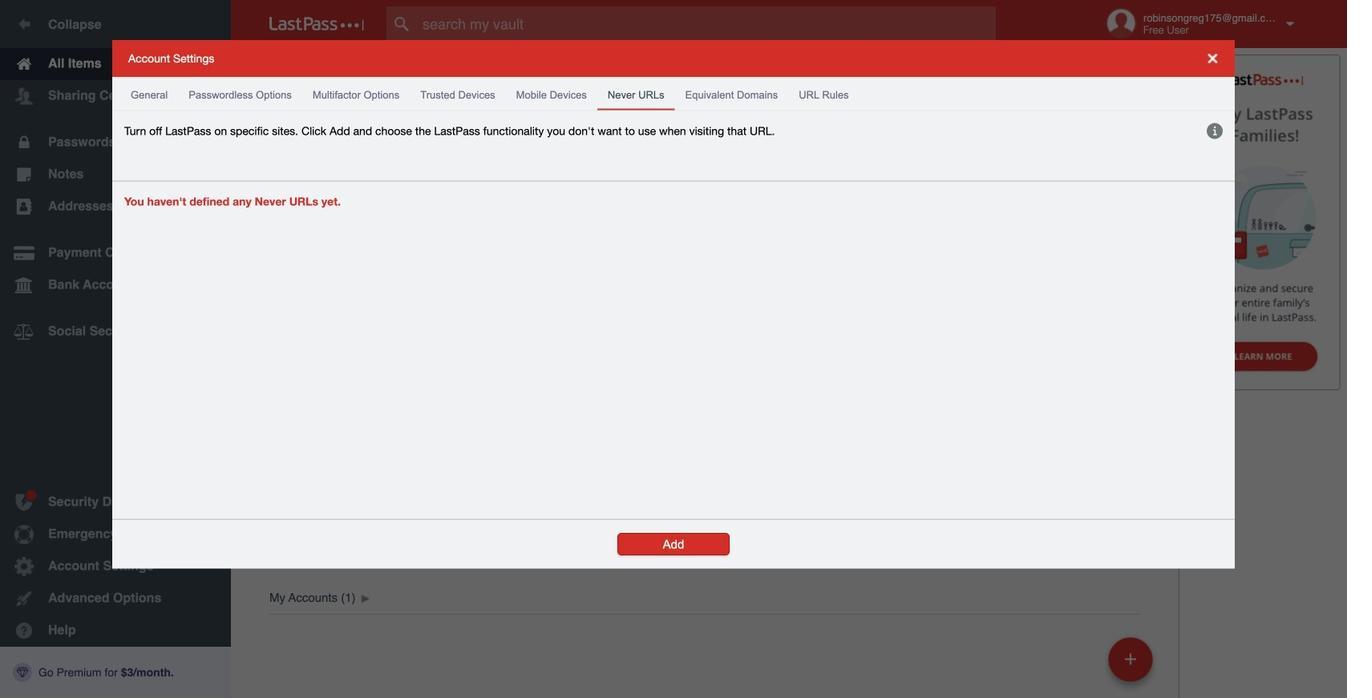 Task type: vqa. For each thing, say whether or not it's contained in the screenshot.
search search field
yes



Task type: describe. For each thing, give the bounding box(es) containing it.
search my vault text field
[[387, 6, 1028, 42]]



Task type: locate. For each thing, give the bounding box(es) containing it.
new item navigation
[[1103, 633, 1163, 699]]

new item image
[[1126, 654, 1137, 665]]

Search search field
[[387, 6, 1028, 42]]

main navigation navigation
[[0, 0, 231, 699]]

lastpass image
[[270, 17, 364, 31]]

vault options navigation
[[231, 88, 1179, 136]]



